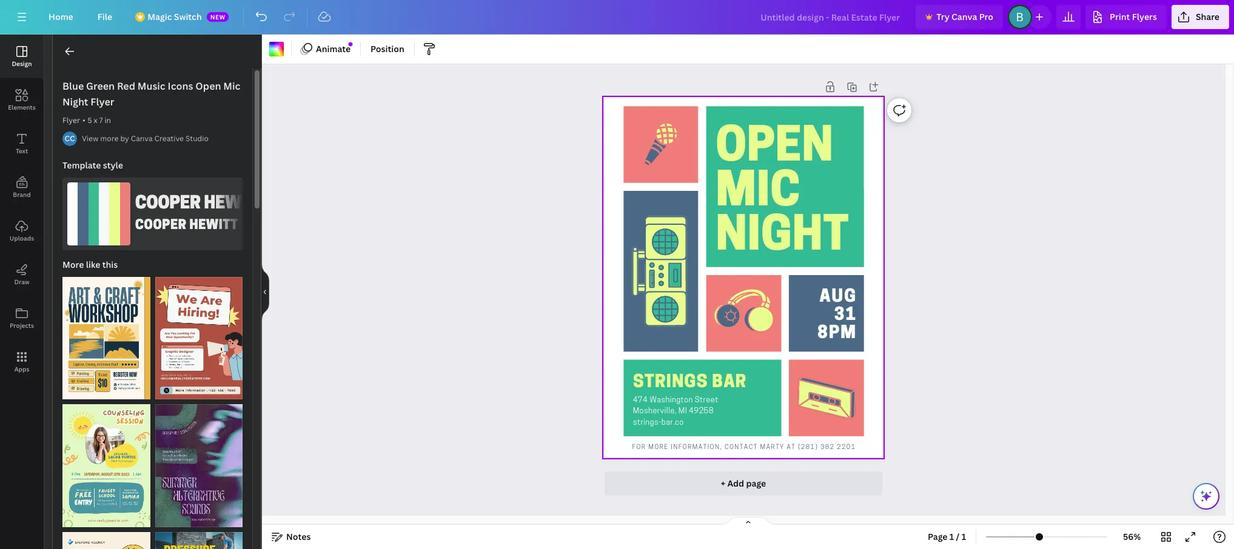 Task type: locate. For each thing, give the bounding box(es) containing it.
washington
[[650, 397, 693, 405]]

uploads
[[10, 234, 34, 243]]

0 horizontal spatial canva
[[131, 133, 153, 144]]

bar
[[712, 375, 747, 392]]

canva
[[952, 11, 977, 22], [131, 133, 153, 144]]

home link
[[39, 5, 83, 29]]

file
[[97, 11, 112, 22]]

0 horizontal spatial more
[[100, 133, 119, 144]]

page 1 / 1
[[928, 531, 966, 543]]

street
[[695, 397, 719, 405]]

1 horizontal spatial 1
[[962, 531, 966, 543]]

canva creative studio element
[[62, 132, 77, 146]]

cooper hewitt
[[135, 196, 266, 213], [135, 220, 238, 232]]

5 x 7 in
[[88, 115, 111, 126]]

green and yellow colorful cute children counseling session flyer image
[[62, 405, 150, 528]]

print flyers button
[[1086, 5, 1167, 29]]

projects button
[[0, 297, 44, 340]]

more inside button
[[100, 133, 119, 144]]

design
[[12, 59, 32, 68]]

1
[[950, 531, 954, 543], [962, 531, 966, 543]]

elements button
[[0, 78, 44, 122]]

by
[[120, 133, 129, 144]]

more right for
[[649, 445, 669, 451]]

1 horizontal spatial flyer
[[91, 95, 114, 109]]

hide image
[[261, 263, 269, 321]]

uploads button
[[0, 209, 44, 253]]

0 horizontal spatial 1
[[950, 531, 954, 543]]

magic switch
[[147, 11, 202, 22]]

474
[[633, 397, 648, 405]]

canva inside try canva pro "button"
[[952, 11, 977, 22]]

blue and yellow modern pressure washing flyer image
[[155, 532, 243, 549]]

for
[[632, 445, 646, 451]]

studio
[[186, 133, 209, 144]]

1 vertical spatial cooper hewitt
[[135, 220, 238, 232]]

1 vertical spatial cooper
[[135, 220, 187, 232]]

canva right by
[[131, 133, 153, 144]]

flyers
[[1132, 11, 1157, 22]]

page
[[928, 531, 948, 543]]

1 vertical spatial hewitt
[[190, 220, 238, 232]]

56%
[[1123, 531, 1141, 543]]

open mic night
[[716, 127, 849, 261]]

1 vertical spatial more
[[649, 445, 669, 451]]

open
[[716, 127, 834, 172]]

flyer
[[91, 95, 114, 109], [62, 115, 80, 126]]

try
[[936, 11, 950, 22]]

magic
[[147, 11, 172, 22]]

night
[[716, 215, 849, 261]]

blue
[[62, 79, 84, 93]]

print
[[1110, 11, 1130, 22]]

1 horizontal spatial more
[[649, 445, 669, 451]]

1 vertical spatial canva
[[131, 133, 153, 144]]

aug
[[820, 289, 857, 306]]

more like this
[[62, 259, 118, 270]]

0 vertical spatial flyer
[[91, 95, 114, 109]]

0 vertical spatial canva
[[952, 11, 977, 22]]

+ add page
[[721, 478, 766, 489]]

Design title text field
[[751, 5, 911, 29]]

apps
[[14, 365, 29, 374]]

canva right try
[[952, 11, 977, 22]]

mosherville,
[[633, 408, 677, 416]]

music
[[138, 79, 165, 93]]

0 vertical spatial cooper hewitt
[[135, 196, 266, 213]]

1 vertical spatial flyer
[[62, 115, 80, 126]]

green and yellow colorful cute children counseling session flyer group
[[62, 397, 150, 528]]

flyer down 'green'
[[91, 95, 114, 109]]

0 vertical spatial more
[[100, 133, 119, 144]]

position
[[371, 43, 404, 55]]

1 right /
[[962, 531, 966, 543]]

more
[[100, 133, 119, 144], [649, 445, 669, 451]]

flyer up canva creative studio image
[[62, 115, 80, 126]]

1 left /
[[950, 531, 954, 543]]

blue and yellow illustration playful we are hiring flyer image
[[62, 532, 150, 549]]

mic
[[716, 171, 801, 217]]

information,
[[671, 445, 723, 451]]

more left by
[[100, 133, 119, 144]]

more
[[62, 259, 84, 270]]

1 horizontal spatial canva
[[952, 11, 977, 22]]

blue and yellow modern pressure washing flyer group
[[155, 525, 243, 549]]

draw
[[14, 278, 29, 286]]

hewitt
[[204, 196, 266, 213], [190, 220, 238, 232]]

382
[[821, 445, 835, 451]]

x
[[94, 115, 97, 126]]

style
[[103, 159, 123, 171]]

add
[[727, 478, 744, 489]]

0 vertical spatial cooper
[[135, 196, 201, 213]]

#ffffff image
[[269, 42, 284, 56]]

0 horizontal spatial flyer
[[62, 115, 80, 126]]



Task type: describe. For each thing, give the bounding box(es) containing it.
blue and yellow illustration playful we are hiring flyer group
[[62, 525, 150, 549]]

2201
[[837, 445, 856, 451]]

position button
[[366, 39, 409, 59]]

cream & yellow modern illustrated art & craft workshop flyer image
[[62, 277, 150, 400]]

show pages image
[[719, 517, 777, 526]]

animate button
[[297, 39, 355, 59]]

7
[[99, 115, 103, 126]]

text button
[[0, 122, 44, 166]]

elements
[[8, 103, 36, 112]]

apps button
[[0, 340, 44, 384]]

strings
[[633, 375, 708, 392]]

strings bar 474 washington street mosherville, mi 49258 strings-bar.co
[[633, 375, 747, 427]]

1 1 from the left
[[950, 531, 954, 543]]

template
[[62, 159, 101, 171]]

home
[[49, 11, 73, 22]]

file button
[[88, 5, 122, 29]]

31
[[834, 307, 857, 325]]

mi 49258
[[679, 408, 714, 416]]

green and violet creative grunge music festival flyer group
[[155, 397, 243, 528]]

new
[[210, 13, 225, 21]]

for more information, contact marty at (281) 382 2201
[[632, 445, 856, 451]]

share button
[[1172, 5, 1229, 29]]

green and violet creative grunge music festival flyer image
[[155, 405, 243, 528]]

side panel tab list
[[0, 35, 44, 384]]

bar.co
[[662, 419, 684, 427]]

pro
[[979, 11, 993, 22]]

strings-
[[633, 419, 662, 427]]

notes button
[[267, 528, 316, 547]]

more for view
[[100, 133, 119, 144]]

1 cooper hewitt from the top
[[135, 196, 266, 213]]

try canva pro
[[936, 11, 993, 22]]

more for for
[[649, 445, 669, 451]]

56% button
[[1112, 528, 1152, 547]]

canva creative studio image
[[62, 132, 77, 146]]

text
[[16, 147, 28, 155]]

switch
[[174, 11, 202, 22]]

this
[[102, 259, 118, 270]]

contact
[[725, 445, 758, 451]]

animate
[[316, 43, 351, 55]]

at
[[787, 445, 796, 451]]

5
[[88, 115, 92, 126]]

draw button
[[0, 253, 44, 297]]

icons
[[168, 79, 193, 93]]

1 cooper from the top
[[135, 196, 201, 213]]

canva inside view more by canva creative studio button
[[131, 133, 153, 144]]

projects
[[10, 321, 34, 330]]

design button
[[0, 35, 44, 78]]

new image
[[349, 42, 353, 46]]

view
[[82, 133, 98, 144]]

red and blue illustration playful we are hiring flyer image
[[155, 277, 243, 400]]

red
[[117, 79, 135, 93]]

night
[[62, 95, 88, 109]]

0 vertical spatial hewitt
[[204, 196, 266, 213]]

brand
[[13, 190, 31, 199]]

8pm
[[818, 326, 857, 343]]

share
[[1196, 11, 1220, 22]]

marty
[[760, 445, 785, 451]]

2 cooper hewitt from the top
[[135, 220, 238, 232]]

notes
[[286, 531, 311, 543]]

template style
[[62, 159, 123, 171]]

green
[[86, 79, 115, 93]]

/
[[956, 531, 960, 543]]

+
[[721, 478, 725, 489]]

page
[[746, 478, 766, 489]]

blue green red music icons open mic night flyer
[[62, 79, 240, 109]]

try canva pro button
[[916, 5, 1003, 29]]

aug 31 8pm
[[818, 289, 857, 343]]

print flyers
[[1110, 11, 1157, 22]]

view more by canva creative studio button
[[82, 133, 209, 145]]

canva assistant image
[[1199, 489, 1213, 504]]

red and blue illustration playful we are hiring flyer group
[[155, 270, 243, 400]]

+ add page button
[[605, 472, 882, 496]]

like
[[86, 259, 100, 270]]

creative
[[154, 133, 184, 144]]

main menu bar
[[0, 0, 1234, 35]]

mic
[[223, 79, 240, 93]]

2 1 from the left
[[962, 531, 966, 543]]

open
[[195, 79, 221, 93]]

2 cooper from the top
[[135, 220, 187, 232]]

view more by canva creative studio
[[82, 133, 209, 144]]

flyer inside blue green red music icons open mic night flyer
[[91, 95, 114, 109]]

(281)
[[798, 445, 818, 451]]

cream & yellow modern illustrated art & craft workshop flyer group
[[62, 270, 150, 400]]

in
[[105, 115, 111, 126]]

brand button
[[0, 166, 44, 209]]



Task type: vqa. For each thing, say whether or not it's contained in the screenshot.
throughout
no



